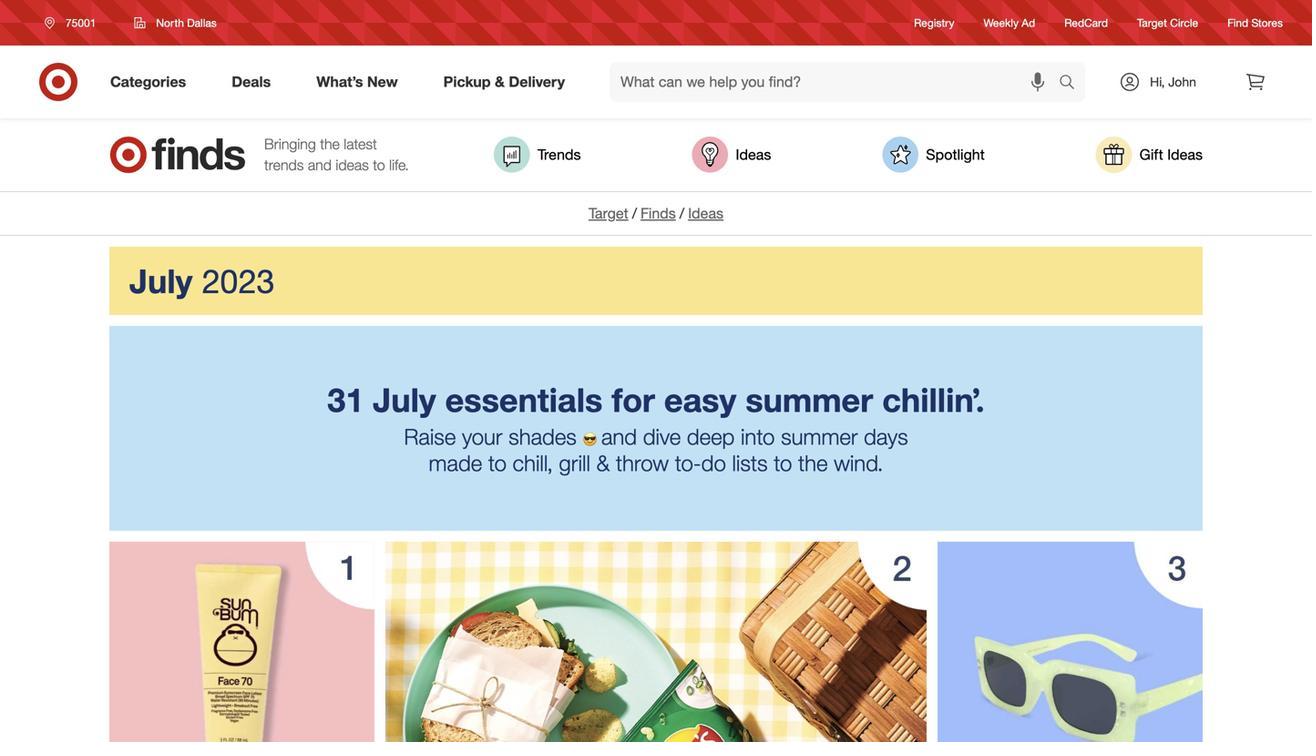 Task type: locate. For each thing, give the bounding box(es) containing it.
& down 😎 on the bottom of the page
[[597, 450, 610, 477]]

1 horizontal spatial ideas
[[736, 146, 771, 164]]

0 vertical spatial target
[[1137, 16, 1167, 30]]

july inside 31 july essentials for easy summer chillin'. raise your shades 😎 and dive deep into summer days made to chill, grill & throw to-do lists to the wind.
[[373, 380, 436, 420]]

your
[[462, 424, 503, 450]]

75001 button
[[33, 6, 115, 39]]

0 horizontal spatial and
[[308, 156, 332, 174]]

0 horizontal spatial to
[[373, 156, 385, 174]]

summer up into
[[746, 380, 873, 420]]

0 horizontal spatial the
[[320, 135, 340, 153]]

1 vertical spatial the
[[798, 450, 828, 477]]

latest
[[344, 135, 377, 153]]

ideas link
[[692, 137, 771, 173], [688, 205, 724, 222]]

do
[[701, 450, 726, 477]]

1 horizontal spatial &
[[597, 450, 610, 477]]

july 2023
[[129, 261, 275, 301]]

categories
[[110, 73, 186, 91]]

summer
[[746, 380, 873, 420], [781, 424, 858, 450]]

1 horizontal spatial and
[[601, 424, 637, 450]]

july up raise
[[373, 380, 436, 420]]

0 vertical spatial the
[[320, 135, 340, 153]]

1 horizontal spatial july
[[373, 380, 436, 420]]

and inside bringing the latest trends and ideas to life.
[[308, 156, 332, 174]]

and
[[308, 156, 332, 174], [601, 424, 637, 450]]

1 vertical spatial target
[[589, 205, 629, 222]]

75001
[[66, 16, 96, 30]]

chillin'.
[[882, 380, 985, 420]]

1 vertical spatial and
[[601, 424, 637, 450]]

weekly ad
[[984, 16, 1035, 30]]

john
[[1169, 74, 1196, 90]]

1 vertical spatial &
[[597, 450, 610, 477]]

/
[[632, 205, 637, 222], [680, 205, 684, 222]]

& inside 31 july essentials for easy summer chillin'. raise your shades 😎 and dive deep into summer days made to chill, grill & throw to-do lists to the wind.
[[597, 450, 610, 477]]

/ left finds
[[632, 205, 637, 222]]

to left life.
[[373, 156, 385, 174]]

target left finds link
[[589, 205, 629, 222]]

july left 2023
[[129, 261, 193, 301]]

categories link
[[95, 62, 209, 102]]

july
[[129, 261, 193, 301], [373, 380, 436, 420]]

0 vertical spatial and
[[308, 156, 332, 174]]

trends
[[538, 146, 581, 164]]

dive
[[643, 424, 681, 450]]

find stores
[[1228, 16, 1283, 30]]

0 horizontal spatial target
[[589, 205, 629, 222]]

and left ideas
[[308, 156, 332, 174]]

wind.
[[834, 450, 883, 477]]

bringing the latest trends and ideas to life.
[[264, 135, 409, 174]]

1 horizontal spatial the
[[798, 450, 828, 477]]

the inside bringing the latest trends and ideas to life.
[[320, 135, 340, 153]]

hi,
[[1150, 74, 1165, 90]]

stores
[[1252, 16, 1283, 30]]

throw
[[616, 450, 669, 477]]

1 vertical spatial july
[[373, 380, 436, 420]]

raise
[[404, 424, 456, 450]]

target for target / finds / ideas
[[589, 205, 629, 222]]

finds link
[[641, 205, 676, 222]]

0 horizontal spatial /
[[632, 205, 637, 222]]

gift ideas
[[1140, 146, 1203, 164]]

the
[[320, 135, 340, 153], [798, 450, 828, 477]]

what's new
[[316, 73, 398, 91]]

0 horizontal spatial &
[[495, 73, 505, 91]]

pickup & delivery link
[[428, 62, 588, 102]]

31
[[327, 380, 364, 420]]

0 horizontal spatial july
[[129, 261, 193, 301]]

weekly ad link
[[984, 15, 1035, 31]]

what's
[[316, 73, 363, 91]]

deep
[[687, 424, 735, 450]]

days
[[864, 424, 908, 450]]

deals link
[[216, 62, 294, 102]]

&
[[495, 73, 505, 91], [597, 450, 610, 477]]

into
[[741, 424, 775, 450]]

deals
[[232, 73, 271, 91]]

hi, john
[[1150, 74, 1196, 90]]

1 / from the left
[[632, 205, 637, 222]]

target left circle
[[1137, 16, 1167, 30]]

gift ideas link
[[1096, 137, 1203, 173]]

1 vertical spatial summer
[[781, 424, 858, 450]]

to
[[373, 156, 385, 174], [488, 450, 507, 477], [774, 450, 792, 477]]

trends
[[264, 156, 304, 174]]

0 vertical spatial july
[[129, 261, 193, 301]]

spotlight link
[[882, 137, 985, 173]]

the left latest
[[320, 135, 340, 153]]

1 horizontal spatial target
[[1137, 16, 1167, 30]]

and right 😎 on the bottom of the page
[[601, 424, 637, 450]]

redcard link
[[1065, 15, 1108, 31]]

ideas
[[736, 146, 771, 164], [1167, 146, 1203, 164], [688, 205, 724, 222]]

summer right into
[[781, 424, 858, 450]]

target
[[1137, 16, 1167, 30], [589, 205, 629, 222]]

the inside 31 july essentials for easy summer chillin'. raise your shades 😎 and dive deep into summer days made to chill, grill & throw to-do lists to the wind.
[[798, 450, 828, 477]]

essentials
[[445, 380, 603, 420]]

/ right finds link
[[680, 205, 684, 222]]

0 horizontal spatial ideas
[[688, 205, 724, 222]]

to right "lists"
[[774, 450, 792, 477]]

the left wind.
[[798, 450, 828, 477]]

& right pickup
[[495, 73, 505, 91]]

1 horizontal spatial /
[[680, 205, 684, 222]]

to left the chill,
[[488, 450, 507, 477]]



Task type: vqa. For each thing, say whether or not it's contained in the screenshot.
the leftmost and
yes



Task type: describe. For each thing, give the bounding box(es) containing it.
trends link
[[494, 137, 581, 173]]

chill,
[[513, 450, 553, 477]]

what's new link
[[301, 62, 421, 102]]

life.
[[389, 156, 409, 174]]

new
[[367, 73, 398, 91]]

pickup
[[443, 73, 491, 91]]

to inside bringing the latest trends and ideas to life.
[[373, 156, 385, 174]]

search
[[1051, 75, 1095, 93]]

delivery
[[509, 73, 565, 91]]

target circle
[[1137, 16, 1198, 30]]

0 vertical spatial ideas link
[[692, 137, 771, 173]]

search button
[[1051, 62, 1095, 106]]

shades
[[509, 424, 577, 450]]

made
[[429, 450, 482, 477]]

grill
[[559, 450, 590, 477]]

registry
[[914, 16, 955, 30]]

and inside 31 july essentials for easy summer chillin'. raise your shades 😎 and dive deep into summer days made to chill, grill & throw to-do lists to the wind.
[[601, 424, 637, 450]]

gift
[[1140, 146, 1163, 164]]

0 vertical spatial &
[[495, 73, 505, 91]]

pickup & delivery
[[443, 73, 565, 91]]

registry link
[[914, 15, 955, 31]]

target finds image
[[109, 137, 246, 173]]

target for target circle
[[1137, 16, 1167, 30]]

finds
[[641, 205, 676, 222]]

😎
[[583, 431, 597, 449]]

to-
[[675, 450, 701, 477]]

lists
[[732, 450, 768, 477]]

dallas
[[187, 16, 217, 30]]

spotlight
[[926, 146, 985, 164]]

find stores link
[[1228, 15, 1283, 31]]

bringing
[[264, 135, 316, 153]]

target / finds / ideas
[[589, 205, 724, 222]]

What can we help you find? suggestions appear below search field
[[610, 62, 1064, 102]]

target circle link
[[1137, 15, 1198, 31]]

redcard
[[1065, 16, 1108, 30]]

0 vertical spatial summer
[[746, 380, 873, 420]]

north dallas button
[[122, 6, 229, 39]]

1 horizontal spatial to
[[488, 450, 507, 477]]

weekly
[[984, 16, 1019, 30]]

target link
[[589, 205, 629, 222]]

easy
[[664, 380, 737, 420]]

for
[[612, 380, 655, 420]]

north dallas
[[156, 16, 217, 30]]

31 july essentials for easy summer chillin'. raise your shades 😎 and dive deep into summer days made to chill, grill & throw to-do lists to the wind.
[[327, 380, 985, 477]]

2 / from the left
[[680, 205, 684, 222]]

2 horizontal spatial ideas
[[1167, 146, 1203, 164]]

ideas
[[336, 156, 369, 174]]

circle
[[1170, 16, 1198, 30]]

2023
[[202, 261, 275, 301]]

2 horizontal spatial to
[[774, 450, 792, 477]]

find
[[1228, 16, 1249, 30]]

ad
[[1022, 16, 1035, 30]]

north
[[156, 16, 184, 30]]

1 vertical spatial ideas link
[[688, 205, 724, 222]]



